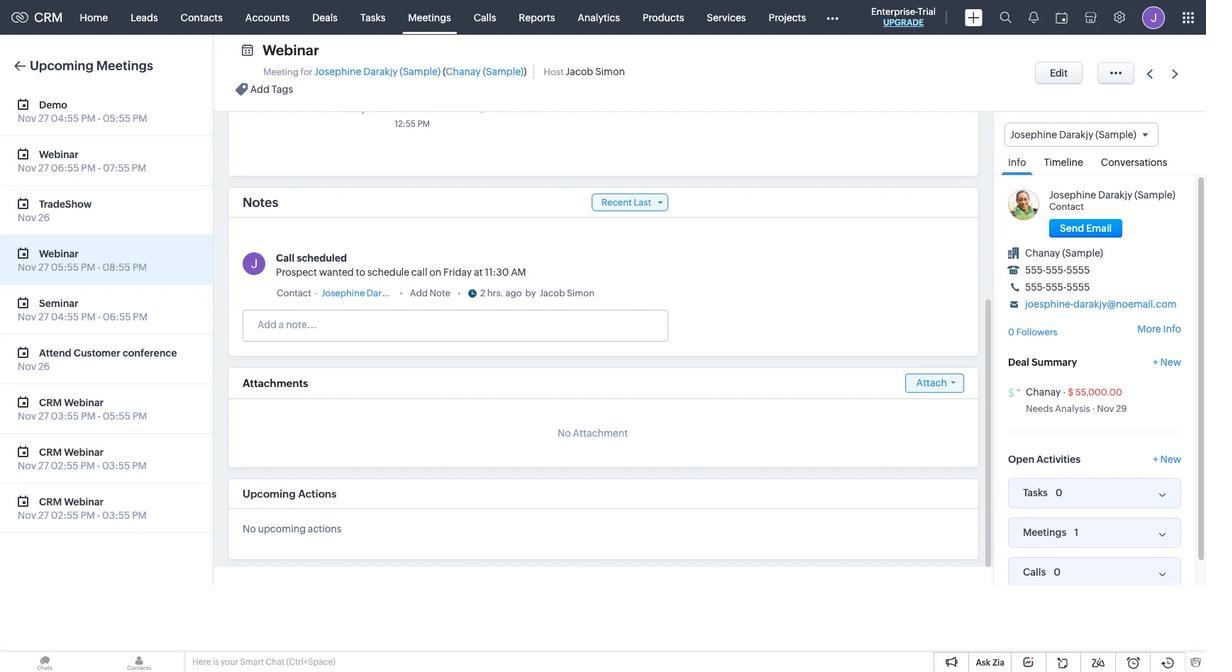 Task type: locate. For each thing, give the bounding box(es) containing it.
05:55 down attend customer conference nov 26
[[103, 411, 130, 422]]

pm inside mon, 27 nov 2023 12:55 pm
[[418, 119, 430, 129]]

0 vertical spatial info
[[1009, 157, 1027, 168]]

darakjy up timeline link
[[1060, 129, 1094, 141]]

actions
[[298, 488, 337, 500]]

josephine inside field
[[1011, 129, 1058, 141]]

deal
[[1009, 357, 1030, 368]]

nov inside demo nov 27 04:55 pm - 05:55 pm
[[18, 113, 36, 124]]

chanay for chanay · $ 55,000.00 needs analysis · nov 29
[[1026, 387, 1062, 398]]

profile image
[[1143, 6, 1166, 29]]

03:55
[[51, 411, 79, 422], [102, 461, 130, 472], [102, 510, 130, 522]]

nov inside mon, 27 nov 2023 12:55 pm
[[496, 104, 512, 114]]

06:55 up customer
[[103, 312, 131, 323]]

1 vertical spatial 03:55
[[102, 461, 130, 472]]

05:55 up seminar
[[51, 262, 79, 273]]

followers
[[1017, 327, 1058, 338]]

1 vertical spatial upcoming
[[243, 488, 296, 500]]

(sample) up joesphine-darakjy@noemail.com 'link'
[[1063, 248, 1104, 259]]

2 vertical spatial jacob
[[540, 288, 565, 299]]

josephine
[[315, 66, 362, 77], [1011, 129, 1058, 141], [1050, 190, 1097, 201], [321, 288, 365, 299]]

2 crm webinar nov 27 02:55 pm - 03:55 pm from the top
[[18, 497, 147, 522]]

11:30
[[485, 267, 509, 278]]

conversations
[[1102, 157, 1168, 168]]

1 vertical spatial +
[[1154, 454, 1159, 465]]

nov
[[496, 104, 512, 114], [18, 113, 36, 124], [18, 163, 36, 174], [18, 212, 36, 224], [18, 262, 36, 273], [18, 312, 36, 323], [18, 361, 36, 373], [1098, 404, 1115, 414], [18, 411, 36, 422], [18, 461, 36, 472], [18, 510, 36, 522]]

(sample) up 2023
[[483, 66, 524, 77]]

new
[[1161, 357, 1182, 368], [1161, 454, 1182, 465]]

Josephine Darakjy (Sample) field
[[1005, 123, 1159, 147]]

06:55 inside seminar nov 27 04:55 pm - 06:55 pm
[[103, 312, 131, 323]]

webinar inside webinar nov 27 05:55 pm - 08:55 pm
[[39, 248, 79, 259]]

1 26 from the top
[[38, 212, 50, 224]]

0 horizontal spatial info
[[1009, 157, 1027, 168]]

chanay
[[446, 66, 481, 77], [1026, 248, 1061, 259], [1026, 387, 1062, 398]]

(sample) inside josephine darakjy (sample) contact
[[1135, 190, 1176, 201]]

- inside the webinar nov 27 06:55 pm - 07:55 pm
[[98, 163, 101, 174]]

(sample) up conversations link
[[1096, 129, 1137, 141]]

customer
[[74, 347, 120, 359]]

jacob for by jacob simon
[[540, 288, 565, 299]]

1 horizontal spatial ·
[[1093, 404, 1096, 414]]

1 horizontal spatial jacob
[[540, 288, 565, 299]]

add
[[250, 84, 270, 95], [410, 288, 428, 299]]

1 vertical spatial chanay (sample) link
[[1026, 248, 1104, 259]]

0 vertical spatial 555-555-5555
[[1026, 265, 1090, 276]]

1 02:55 from the top
[[51, 461, 78, 472]]

5555 up joesphine-darakjy@noemail.com
[[1067, 282, 1090, 293]]

home
[[80, 12, 108, 23]]

josephine darakjy (sample) link down schedule
[[321, 287, 439, 301]]

josephine darakjy (sample) link
[[315, 66, 441, 77], [1050, 190, 1176, 201], [321, 287, 439, 301]]

simon down analytics link
[[595, 66, 625, 77]]

2 horizontal spatial meetings
[[1024, 527, 1067, 539]]

jacob right by
[[540, 288, 565, 299]]

upcoming
[[258, 524, 306, 535]]

meetings
[[408, 12, 451, 23], [96, 58, 153, 73], [1024, 527, 1067, 539]]

0 horizontal spatial contact
[[277, 288, 312, 299]]

1 04:55 from the top
[[51, 113, 79, 124]]

deals
[[313, 12, 338, 23]]

29
[[1117, 404, 1128, 414]]

0 vertical spatial new
[[1161, 357, 1182, 368]]

recent
[[602, 197, 632, 208]]

1 vertical spatial jacob
[[395, 103, 422, 114]]

1 vertical spatial 02:55
[[51, 510, 78, 522]]

1 vertical spatial ·
[[1093, 404, 1096, 414]]

1 horizontal spatial chanay (sample) link
[[1026, 248, 1104, 259]]

0 horizontal spatial meetings
[[96, 58, 153, 73]]

1 horizontal spatial contact
[[1050, 202, 1085, 212]]

1 vertical spatial 555-555-5555
[[1026, 282, 1090, 293]]

joesphine-darakjy@noemail.com link
[[1026, 299, 1177, 310]]

create menu element
[[957, 0, 992, 34]]

• down schedule
[[400, 288, 403, 299]]

0 horizontal spatial calls
[[474, 12, 496, 23]]

0 horizontal spatial •
[[400, 288, 403, 299]]

1 + from the top
[[1154, 357, 1159, 368]]

1 horizontal spatial tasks
[[1024, 488, 1048, 499]]

1 vertical spatial add
[[410, 288, 428, 299]]

2 5555 from the top
[[1067, 282, 1090, 293]]

1 vertical spatial 5555
[[1067, 282, 1090, 293]]

upcoming up demo
[[30, 58, 94, 73]]

0 vertical spatial 05:55
[[103, 113, 131, 124]]

05:55
[[103, 113, 131, 124], [51, 262, 79, 273], [103, 411, 130, 422]]

0 vertical spatial tasks
[[361, 12, 386, 23]]

josephine down timeline
[[1050, 190, 1097, 201]]

chanay (sample) link up joesphine- at the right of page
[[1026, 248, 1104, 259]]

04:55 down demo
[[51, 113, 79, 124]]

0 horizontal spatial add
[[250, 84, 270, 95]]

simon left mon,
[[424, 103, 454, 114]]

0 vertical spatial + new
[[1154, 357, 1182, 368]]

analysis
[[1056, 404, 1091, 414]]

2 vertical spatial 0
[[1054, 567, 1061, 578]]

upcoming for upcoming actions
[[243, 488, 296, 500]]

jacob simon
[[395, 103, 454, 114]]

host
[[544, 67, 564, 77]]

contact
[[1050, 202, 1085, 212], [277, 288, 312, 299]]

chanay up mon,
[[446, 66, 481, 77]]

tasks
[[361, 12, 386, 23], [1024, 488, 1048, 499]]

0 horizontal spatial ·
[[1063, 387, 1067, 398]]

reports
[[519, 12, 555, 23]]

chanay for chanay (sample)
[[1026, 248, 1061, 259]]

here is your smart chat (ctrl+space)
[[192, 658, 336, 668]]

info right more on the right top
[[1164, 324, 1182, 335]]

06:55 up 'tradeshow'
[[51, 163, 79, 174]]

chanay up needs
[[1026, 387, 1062, 398]]

- inside seminar nov 27 04:55 pm - 06:55 pm
[[98, 312, 101, 323]]

2 555-555-5555 from the top
[[1026, 282, 1090, 293]]

add left tags
[[250, 84, 270, 95]]

webinar
[[263, 42, 319, 58], [39, 149, 79, 160], [39, 248, 79, 259], [64, 397, 104, 409], [64, 447, 104, 458], [64, 497, 104, 508]]

1 vertical spatial no
[[243, 524, 256, 535]]

1 crm webinar nov 27 02:55 pm - 03:55 pm from the top
[[18, 447, 147, 472]]

(sample) down conversations
[[1135, 190, 1176, 201]]

· down 55,000.00
[[1093, 404, 1096, 414]]

crm
[[34, 10, 63, 25], [39, 397, 62, 409], [39, 447, 62, 458], [39, 497, 62, 508]]

0 vertical spatial upcoming
[[30, 58, 94, 73]]

tasks down open activities
[[1024, 488, 1048, 499]]

simon for host jacob simon
[[595, 66, 625, 77]]

0 vertical spatial 06:55
[[51, 163, 79, 174]]

0 vertical spatial meetings
[[408, 12, 451, 23]]

· left $
[[1063, 387, 1067, 398]]

darakjy down schedule
[[367, 288, 399, 299]]

1 vertical spatial crm webinar nov 27 02:55 pm - 03:55 pm
[[18, 497, 147, 522]]

1 vertical spatial 26
[[38, 361, 50, 373]]

nov inside attend customer conference nov 26
[[18, 361, 36, 373]]

contacts image
[[94, 653, 184, 673]]

1 vertical spatial 0
[[1056, 487, 1063, 499]]

- inside demo nov 27 04:55 pm - 05:55 pm
[[98, 113, 101, 124]]

more info
[[1138, 324, 1182, 335]]

chanay (sample)
[[1026, 248, 1104, 259]]

simon
[[595, 66, 625, 77], [424, 103, 454, 114], [567, 288, 595, 299]]

0 horizontal spatial tasks
[[361, 12, 386, 23]]

0 vertical spatial +
[[1154, 357, 1159, 368]]

• add note •
[[400, 288, 461, 299]]

1 vertical spatial 06:55
[[103, 312, 131, 323]]

05:55 inside demo nov 27 04:55 pm - 05:55 pm
[[103, 113, 131, 124]]

jacob up 12:55
[[395, 103, 422, 114]]

meetings left calls link
[[408, 12, 451, 23]]

0 vertical spatial 03:55
[[51, 411, 79, 422]]

2 horizontal spatial jacob
[[566, 66, 593, 77]]

pm
[[81, 113, 96, 124], [133, 113, 147, 124], [418, 119, 430, 129], [81, 163, 96, 174], [132, 163, 146, 174], [81, 262, 95, 273], [133, 262, 147, 273], [81, 312, 96, 323], [133, 312, 148, 323], [81, 411, 96, 422], [132, 411, 147, 422], [80, 461, 95, 472], [132, 461, 147, 472], [80, 510, 95, 522], [132, 510, 147, 522]]

is
[[213, 658, 219, 668]]

1 horizontal spatial info
[[1164, 324, 1182, 335]]

0 vertical spatial 0
[[1009, 327, 1015, 338]]

josephine up info link
[[1011, 129, 1058, 141]]

crm inside crm webinar nov 27 03:55 pm - 05:55 pm
[[39, 397, 62, 409]]

1 horizontal spatial 06:55
[[103, 312, 131, 323]]

0 vertical spatial add
[[250, 84, 270, 95]]

darakjy inside josephine darakjy (sample) contact
[[1099, 190, 1133, 201]]

06:55 inside the webinar nov 27 06:55 pm - 07:55 pm
[[51, 163, 79, 174]]

1 horizontal spatial upcoming
[[243, 488, 296, 500]]

1 horizontal spatial meetings
[[408, 12, 451, 23]]

04:55
[[51, 113, 79, 124], [51, 312, 79, 323]]

jacob
[[566, 66, 593, 77], [395, 103, 422, 114], [540, 288, 565, 299]]

1 horizontal spatial no
[[558, 428, 571, 439]]

Other Modules field
[[818, 6, 848, 29]]

2 04:55 from the top
[[51, 312, 79, 323]]

simon right by
[[567, 288, 595, 299]]

1 vertical spatial + new
[[1154, 454, 1182, 465]]

mon,
[[463, 104, 483, 114]]

1 5555 from the top
[[1067, 265, 1090, 276]]

darakjy
[[364, 66, 398, 77], [1060, 129, 1094, 141], [1099, 190, 1133, 201], [367, 288, 399, 299]]

open activities
[[1009, 454, 1081, 465]]

05:55 inside webinar nov 27 05:55 pm - 08:55 pm
[[51, 262, 79, 273]]

·
[[1063, 387, 1067, 398], [1093, 404, 1096, 414]]

0 vertical spatial ·
[[1063, 387, 1067, 398]]

search element
[[992, 0, 1021, 35]]

555-555-5555 down chanay (sample)
[[1026, 265, 1090, 276]]

josephine darakjy (sample) link up by
[[315, 66, 441, 77]]

note
[[430, 288, 451, 299]]

no left attachment
[[558, 428, 571, 439]]

0 vertical spatial crm webinar nov 27 02:55 pm - 03:55 pm
[[18, 447, 147, 472]]

1 vertical spatial josephine darakjy (sample) link
[[1050, 190, 1176, 201]]

chanay up joesphine- at the right of page
[[1026, 248, 1061, 259]]

None button
[[1036, 62, 1083, 84], [1050, 219, 1123, 238], [1036, 62, 1083, 84], [1050, 219, 1123, 238]]

(
[[443, 66, 446, 77]]

enterprise-trial upgrade
[[872, 6, 936, 28]]

1 vertical spatial info
[[1164, 324, 1182, 335]]

2 vertical spatial 05:55
[[103, 411, 130, 422]]

0 vertical spatial no
[[558, 428, 571, 439]]

1 horizontal spatial add
[[410, 288, 428, 299]]

04:55 inside seminar nov 27 04:55 pm - 06:55 pm
[[51, 312, 79, 323]]

• right note
[[458, 288, 461, 299]]

info left timeline
[[1009, 157, 1027, 168]]

search image
[[1000, 11, 1012, 23]]

04:55 inside demo nov 27 04:55 pm - 05:55 pm
[[51, 113, 79, 124]]

1 vertical spatial 04:55
[[51, 312, 79, 323]]

-
[[98, 113, 101, 124], [98, 163, 101, 174], [97, 262, 101, 273], [315, 288, 318, 299], [98, 312, 101, 323], [98, 411, 101, 422], [97, 461, 100, 472], [97, 510, 100, 522]]

1 + new from the top
[[1154, 357, 1182, 368]]

0 vertical spatial 26
[[38, 212, 50, 224]]

add down call
[[410, 288, 428, 299]]

1 vertical spatial 05:55
[[51, 262, 79, 273]]

1
[[1075, 527, 1079, 538]]

0 for calls
[[1054, 567, 1061, 578]]

at
[[474, 267, 483, 278]]

2 + new from the top
[[1154, 454, 1182, 465]]

05:55 inside crm webinar nov 27 03:55 pm - 05:55 pm
[[103, 411, 130, 422]]

1 horizontal spatial calls
[[1024, 567, 1046, 579]]

meetings down leads
[[96, 58, 153, 73]]

0 vertical spatial jacob
[[566, 66, 593, 77]]

tradeshow nov 26
[[18, 198, 92, 224]]

smart
[[240, 658, 264, 668]]

no left upcoming
[[243, 524, 256, 535]]

nov inside webinar nov 27 05:55 pm - 08:55 pm
[[18, 262, 36, 273]]

0 vertical spatial chanay (sample) link
[[446, 66, 524, 77]]

26 down attend
[[38, 361, 50, 373]]

0 horizontal spatial no
[[243, 524, 256, 535]]

leads
[[131, 12, 158, 23]]

by
[[526, 288, 536, 299]]

04:55 down seminar
[[51, 312, 79, 323]]

profile element
[[1134, 0, 1174, 34]]

timeline link
[[1037, 147, 1091, 175]]

555-555-5555 up joesphine- at the right of page
[[1026, 282, 1090, 293]]

darakjy inside field
[[1060, 129, 1094, 141]]

0 vertical spatial simon
[[595, 66, 625, 77]]

nov inside the webinar nov 27 06:55 pm - 07:55 pm
[[18, 163, 36, 174]]

meetings left 1
[[1024, 527, 1067, 539]]

1 vertical spatial simon
[[424, 103, 454, 114]]

26 inside tradeshow nov 26
[[38, 212, 50, 224]]

jacob right the host
[[566, 66, 593, 77]]

webinar inside crm webinar nov 27 03:55 pm - 05:55 pm
[[64, 397, 104, 409]]

1 vertical spatial new
[[1161, 454, 1182, 465]]

scheduled
[[297, 253, 347, 264]]

nov inside tradeshow nov 26
[[18, 212, 36, 224]]

0 horizontal spatial 06:55
[[51, 163, 79, 174]]

friday
[[444, 267, 472, 278]]

05:55 up "07:55"
[[103, 113, 131, 124]]

darakjy down conversations
[[1099, 190, 1133, 201]]

+
[[1154, 357, 1159, 368], [1154, 454, 1159, 465]]

josephine darakjy (sample) link down conversations
[[1050, 190, 1176, 201]]

1 vertical spatial chanay
[[1026, 248, 1061, 259]]

0 vertical spatial contact
[[1050, 202, 1085, 212]]

0 vertical spatial 5555
[[1067, 265, 1090, 276]]

chanay (sample) link up mon,
[[446, 66, 524, 77]]

26 down 'tradeshow'
[[38, 212, 50, 224]]

tags
[[272, 84, 293, 95]]

seminar
[[39, 298, 78, 309]]

0 vertical spatial 04:55
[[51, 113, 79, 124]]

meeting for josephine darakjy (sample) ( chanay (sample) )
[[263, 66, 527, 77]]

contact down prospect
[[277, 288, 312, 299]]

2 vertical spatial chanay
[[1026, 387, 1062, 398]]

0 horizontal spatial upcoming
[[30, 58, 94, 73]]

02:55
[[51, 461, 78, 472], [51, 510, 78, 522]]

contacts link
[[169, 0, 234, 34]]

26
[[38, 212, 50, 224], [38, 361, 50, 373]]

tasks right deals link
[[361, 12, 386, 23]]

0
[[1009, 327, 1015, 338], [1056, 487, 1063, 499], [1054, 567, 1061, 578]]

1 • from the left
[[400, 288, 403, 299]]

2
[[480, 288, 486, 299]]

contact down timeline
[[1050, 202, 1085, 212]]

upcoming for upcoming meetings
[[30, 58, 94, 73]]

(sample) down call
[[401, 288, 439, 299]]

open
[[1009, 454, 1035, 465]]

06:55
[[51, 163, 79, 174], [103, 312, 131, 323]]

0 vertical spatial 02:55
[[51, 461, 78, 472]]

chanay inside chanay · $ 55,000.00 needs analysis · nov 29
[[1026, 387, 1062, 398]]

upcoming up upcoming
[[243, 488, 296, 500]]

timeline
[[1044, 157, 1084, 168]]

5555 down chanay (sample)
[[1067, 265, 1090, 276]]

2 26 from the top
[[38, 361, 50, 373]]

2 vertical spatial simon
[[567, 288, 595, 299]]

calendar image
[[1056, 12, 1068, 23]]

1 horizontal spatial •
[[458, 288, 461, 299]]

webinar nov 27 05:55 pm - 08:55 pm
[[18, 248, 147, 273]]

12:55
[[395, 119, 416, 129]]



Task type: vqa. For each thing, say whether or not it's contained in the screenshot.
'logo'
no



Task type: describe. For each thing, give the bounding box(es) containing it.
add tags
[[250, 84, 293, 95]]

schedule
[[368, 267, 410, 278]]

activities
[[1037, 454, 1081, 465]]

nov inside seminar nov 27 04:55 pm - 06:55 pm
[[18, 312, 36, 323]]

ask zia
[[976, 659, 1005, 669]]

chanay · $ 55,000.00 needs analysis · nov 29
[[1026, 387, 1128, 414]]

attend customer conference nov 26
[[18, 347, 177, 373]]

chat
[[266, 658, 285, 668]]

26 inside attend customer conference nov 26
[[38, 361, 50, 373]]

0 vertical spatial calls
[[474, 12, 496, 23]]

zia
[[993, 659, 1005, 669]]

crm webinar nov 27 03:55 pm - 05:55 pm
[[18, 397, 147, 422]]

next record image
[[1173, 69, 1182, 78]]

27 inside seminar nov 27 04:55 pm - 06:55 pm
[[38, 312, 49, 323]]

webinar nov 27 06:55 pm - 07:55 pm
[[18, 149, 146, 174]]

1 vertical spatial tasks
[[1024, 488, 1048, 499]]

conference
[[123, 347, 177, 359]]

simon for by jacob simon
[[567, 288, 595, 299]]

wanted
[[319, 267, 354, 278]]

2 + from the top
[[1154, 454, 1159, 465]]

attachments
[[243, 378, 308, 390]]

prospect
[[276, 267, 317, 278]]

(sample) left the (
[[400, 66, 441, 77]]

to
[[356, 267, 366, 278]]

tasks link
[[349, 0, 397, 34]]

meetings link
[[397, 0, 463, 34]]

no for modified by
[[243, 524, 256, 535]]

2 new from the top
[[1161, 454, 1182, 465]]

attachment
[[573, 428, 628, 439]]

services link
[[696, 0, 758, 34]]

(ctrl+space)
[[286, 658, 336, 668]]

webinar inside the webinar nov 27 06:55 pm - 07:55 pm
[[39, 149, 79, 160]]

1 vertical spatial contact
[[277, 288, 312, 299]]

summary
[[1032, 357, 1078, 368]]

- inside crm webinar nov 27 03:55 pm - 05:55 pm
[[98, 411, 101, 422]]

2023
[[514, 104, 534, 114]]

$
[[1068, 387, 1074, 398]]

call scheduled prospect wanted to schedule call on friday at 11:30 am
[[276, 253, 526, 278]]

no attachment
[[558, 428, 628, 439]]

by jacob simon
[[526, 288, 595, 299]]

27 inside crm webinar nov 27 03:55 pm - 05:55 pm
[[38, 411, 49, 422]]

upcoming meetings
[[30, 58, 153, 73]]

modified
[[311, 103, 353, 114]]

0 horizontal spatial chanay (sample) link
[[446, 66, 524, 77]]

josephine inside josephine darakjy (sample) contact
[[1050, 190, 1097, 201]]

+ new link
[[1154, 357, 1182, 375]]

0 vertical spatial josephine darakjy (sample) link
[[315, 66, 441, 77]]

enterprise-
[[872, 6, 918, 17]]

here
[[192, 658, 211, 668]]

am
[[511, 267, 526, 278]]

+ inside + new link
[[1154, 357, 1159, 368]]

04:55 for seminar
[[51, 312, 79, 323]]

recent last
[[602, 197, 652, 208]]

jacob for host jacob simon
[[566, 66, 593, 77]]

chats image
[[0, 653, 89, 673]]

03:55 inside crm webinar nov 27 03:55 pm - 05:55 pm
[[51, 411, 79, 422]]

actions
[[308, 524, 342, 535]]

crm link
[[11, 10, 63, 25]]

signals image
[[1029, 11, 1039, 23]]

joesphine-darakjy@noemail.com
[[1026, 299, 1177, 310]]

2 • from the left
[[458, 288, 461, 299]]

- inside webinar nov 27 05:55 pm - 08:55 pm
[[97, 262, 101, 273]]

contact inside josephine darakjy (sample) contact
[[1050, 202, 1085, 212]]

mon, 27 nov 2023 12:55 pm
[[395, 104, 534, 129]]

host jacob simon
[[544, 66, 625, 77]]

josephine right for
[[315, 66, 362, 77]]

demo nov 27 04:55 pm - 05:55 pm
[[18, 99, 147, 124]]

last
[[634, 197, 652, 208]]

josephine down "wanted"
[[321, 288, 365, 299]]

deals link
[[301, 0, 349, 34]]

no for notes
[[558, 428, 571, 439]]

nov inside chanay · $ 55,000.00 needs analysis · nov 29
[[1098, 404, 1115, 414]]

1 vertical spatial meetings
[[96, 58, 153, 73]]

)
[[524, 66, 527, 77]]

0 vertical spatial chanay
[[446, 66, 481, 77]]

2 hrs. ago
[[480, 288, 522, 299]]

tradeshow
[[39, 198, 92, 210]]

1 555-555-5555 from the top
[[1026, 265, 1090, 276]]

(sample) inside josephine darakjy (sample) field
[[1096, 129, 1137, 141]]

attach
[[917, 378, 948, 389]]

ask
[[976, 659, 991, 669]]

home link
[[69, 0, 119, 34]]

services
[[707, 12, 746, 23]]

meetings inside meetings link
[[408, 12, 451, 23]]

trial
[[918, 6, 936, 17]]

add note link
[[410, 287, 451, 301]]

2 vertical spatial josephine darakjy (sample) link
[[321, 287, 439, 301]]

55,000.00
[[1076, 387, 1123, 398]]

27 inside webinar nov 27 05:55 pm - 08:55 pm
[[38, 262, 49, 273]]

hrs.
[[487, 288, 504, 299]]

notes
[[243, 195, 279, 210]]

attach link
[[905, 374, 965, 393]]

more
[[1138, 324, 1162, 335]]

no upcoming actions
[[243, 524, 342, 535]]

2 vertical spatial meetings
[[1024, 527, 1067, 539]]

create menu image
[[965, 9, 983, 26]]

2 vertical spatial 03:55
[[102, 510, 130, 522]]

27 inside demo nov 27 04:55 pm - 05:55 pm
[[38, 113, 49, 124]]

07:55
[[103, 163, 130, 174]]

0 followers
[[1009, 327, 1058, 338]]

deal summary
[[1009, 357, 1078, 368]]

accounts
[[245, 12, 290, 23]]

modified by
[[311, 103, 366, 114]]

27 inside the webinar nov 27 06:55 pm - 07:55 pm
[[38, 163, 49, 174]]

2 02:55 from the top
[[51, 510, 78, 522]]

call
[[276, 253, 295, 264]]

meeting
[[263, 67, 299, 77]]

upgrade
[[884, 18, 924, 28]]

nov inside crm webinar nov 27 03:55 pm - 05:55 pm
[[18, 411, 36, 422]]

1 new from the top
[[1161, 357, 1182, 368]]

04:55 for demo
[[51, 113, 79, 124]]

products
[[643, 12, 684, 23]]

accounts link
[[234, 0, 301, 34]]

0 for tasks
[[1056, 487, 1063, 499]]

needs
[[1026, 404, 1054, 414]]

darakjy up by
[[364, 66, 398, 77]]

1 vertical spatial calls
[[1024, 567, 1046, 579]]

your
[[221, 658, 238, 668]]

Add a note... field
[[243, 318, 667, 332]]

0 horizontal spatial jacob
[[395, 103, 422, 114]]

more info link
[[1138, 324, 1182, 335]]

contact - josephine darakjy (sample)
[[277, 288, 439, 299]]

for
[[301, 67, 313, 77]]

27 inside mon, 27 nov 2023 12:55 pm
[[485, 104, 494, 114]]

previous record image
[[1147, 69, 1154, 78]]

projects link
[[758, 0, 818, 34]]

products link
[[632, 0, 696, 34]]

signals element
[[1021, 0, 1048, 35]]



